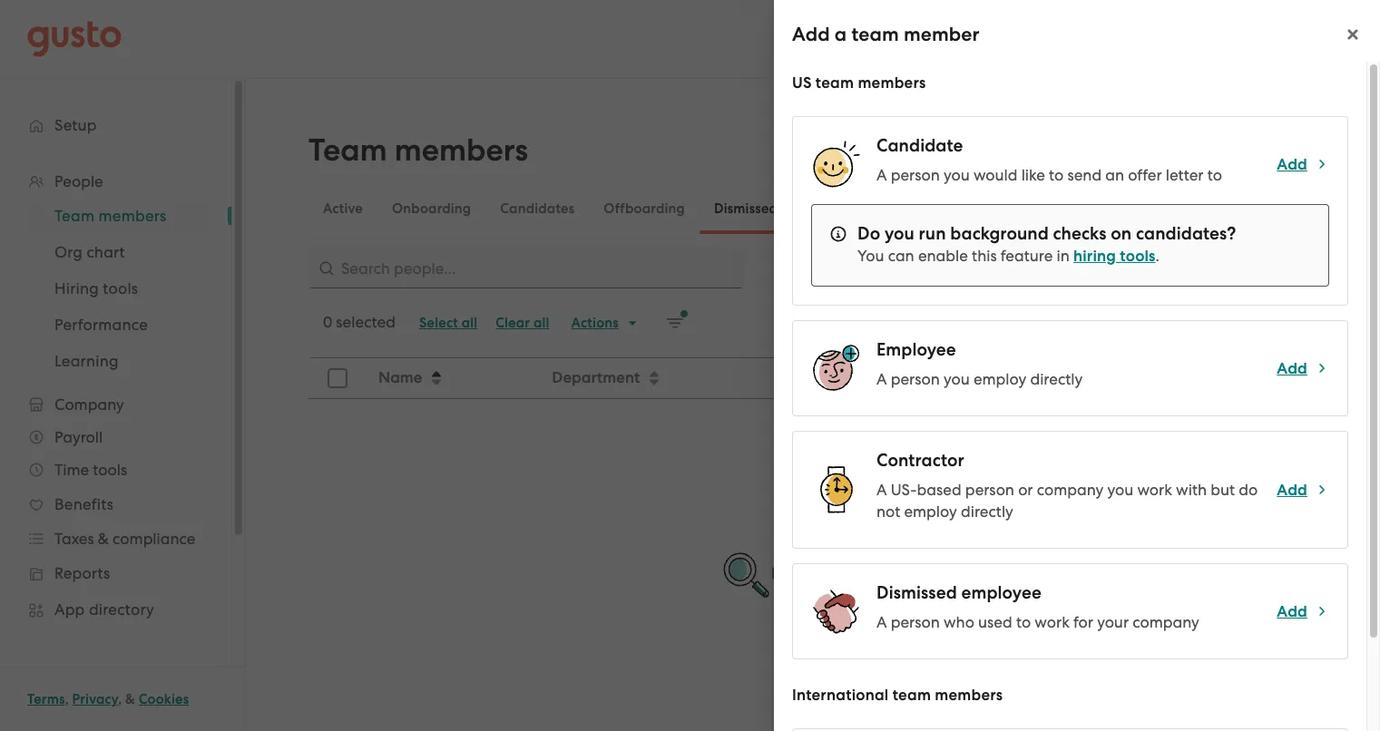 Task type: describe. For each thing, give the bounding box(es) containing it.
used
[[979, 614, 1013, 632]]

select all button
[[410, 309, 487, 338]]

offer
[[1129, 166, 1163, 184]]

background
[[951, 223, 1049, 244]]

clear
[[496, 315, 530, 331]]

enable
[[919, 247, 969, 265]]

candidate
[[877, 135, 964, 156]]

dismissed button
[[700, 187, 793, 231]]

international
[[793, 686, 889, 705]]

offboarding button
[[589, 187, 700, 231]]

1 horizontal spatial directly
[[1031, 370, 1083, 389]]

employee
[[877, 340, 957, 360]]

a us-based person or company you work with but do not employ directly
[[877, 481, 1258, 521]]

based
[[917, 481, 962, 499]]

member inside dialog
[[904, 23, 980, 46]]

a for dismissed employee
[[877, 614, 887, 632]]

add button for employee
[[1278, 358, 1330, 380]]

team inside 'button'
[[1179, 144, 1218, 163]]

who
[[944, 614, 975, 632]]

member inside 'button'
[[1222, 144, 1283, 163]]

a for candidate
[[877, 166, 887, 184]]

dismissed employee
[[877, 583, 1042, 604]]

select all
[[419, 315, 478, 331]]

add for employee
[[1278, 359, 1308, 378]]

a inside 'button'
[[1165, 144, 1175, 163]]

do you run background checks on candidates? alert
[[812, 204, 1330, 287]]

this
[[972, 247, 997, 265]]

clear all
[[496, 315, 550, 331]]

found
[[850, 565, 893, 583]]

members for international team members
[[935, 686, 1003, 705]]

send
[[1068, 166, 1102, 184]]

no people found
[[771, 565, 893, 583]]

account menu element
[[1030, 0, 1354, 77]]

selected
[[336, 313, 396, 331]]

0 horizontal spatial work
[[1035, 614, 1070, 632]]

contractor
[[877, 450, 965, 471]]

a for employee
[[877, 370, 887, 389]]

on
[[1111, 223, 1132, 244]]

employment type
[[970, 369, 1096, 388]]

type
[[1063, 369, 1096, 388]]

us
[[793, 74, 812, 93]]

you down employee
[[944, 370, 970, 389]]

a person you would like to send an offer letter to
[[877, 166, 1223, 184]]

add button for dismissed employee
[[1278, 601, 1330, 623]]

clear all button
[[487, 309, 559, 338]]

add a team member drawer dialog
[[774, 0, 1381, 732]]

you
[[858, 247, 885, 265]]

0
[[323, 313, 332, 331]]

cookies button
[[139, 689, 189, 711]]

add inside 'button'
[[1131, 144, 1162, 163]]

but
[[1211, 481, 1236, 499]]

people
[[796, 565, 847, 583]]

dismissed for dismissed
[[714, 201, 778, 217]]

team members tab list
[[309, 183, 1305, 234]]

do
[[1239, 481, 1258, 499]]

or
[[1019, 481, 1034, 499]]

a inside dialog
[[835, 23, 847, 46]]

candidates button
[[486, 187, 589, 231]]

hiring
[[1074, 247, 1117, 266]]

run
[[919, 223, 947, 244]]

person for candidate
[[891, 166, 940, 184]]

team members
[[309, 132, 528, 169]]

us-
[[891, 481, 917, 499]]

add for candidate
[[1278, 155, 1308, 174]]

not
[[877, 503, 901, 521]]

no
[[771, 565, 793, 583]]

0 horizontal spatial members
[[395, 132, 528, 169]]

1 horizontal spatial to
[[1049, 166, 1064, 184]]

your
[[1098, 614, 1129, 632]]

0 selected
[[323, 313, 396, 331]]

a person you employ directly
[[877, 370, 1083, 389]]

terms
[[27, 692, 65, 708]]

for
[[1074, 614, 1094, 632]]

team right us
[[816, 74, 854, 93]]

select
[[419, 315, 458, 331]]



Task type: locate. For each thing, give the bounding box(es) containing it.
1 horizontal spatial a
[[1165, 144, 1175, 163]]

0 horizontal spatial ,
[[65, 692, 69, 708]]

tools
[[1121, 247, 1156, 266]]

you
[[944, 166, 970, 184], [885, 223, 915, 244], [944, 370, 970, 389], [1108, 481, 1134, 499]]

1 horizontal spatial dismissed
[[877, 583, 958, 604]]

4 a from the top
[[877, 614, 887, 632]]

0 horizontal spatial to
[[1017, 614, 1031, 632]]

company
[[1037, 481, 1104, 499], [1133, 614, 1200, 632]]

offboarding
[[604, 201, 685, 217]]

hiring tools link
[[1074, 247, 1156, 266]]

home image
[[27, 20, 122, 57]]

like
[[1022, 166, 1046, 184]]

person for dismissed employee
[[891, 614, 940, 632]]

person down employee
[[891, 370, 940, 389]]

new notifications image
[[666, 314, 684, 332]]

1 horizontal spatial member
[[1222, 144, 1283, 163]]

1 all from the left
[[462, 315, 478, 331]]

1 horizontal spatial work
[[1138, 481, 1173, 499]]

1 horizontal spatial employ
[[974, 370, 1027, 389]]

members for us team members
[[858, 74, 926, 93]]

terms link
[[27, 692, 65, 708]]

0 horizontal spatial all
[[462, 315, 478, 331]]

checks
[[1054, 223, 1107, 244]]

would
[[974, 166, 1018, 184]]

add a team member
[[793, 23, 980, 46], [1131, 144, 1283, 163]]

company right or
[[1037, 481, 1104, 499]]

person left who
[[891, 614, 940, 632]]

you left with
[[1108, 481, 1134, 499]]

new notifications image
[[666, 314, 684, 332]]

dismissed for dismissed employee
[[877, 583, 958, 604]]

dismissed
[[714, 201, 778, 217], [877, 583, 958, 604]]

1 vertical spatial members
[[395, 132, 528, 169]]

international team members
[[793, 686, 1003, 705]]

0 horizontal spatial dismissed
[[714, 201, 778, 217]]

employ left type
[[974, 370, 1027, 389]]

add button for contractor
[[1278, 480, 1330, 502]]

1 vertical spatial a
[[1165, 144, 1175, 163]]

name button
[[368, 360, 539, 398]]

all for select all
[[462, 315, 478, 331]]

dismissed inside button
[[714, 201, 778, 217]]

a up the letter
[[1165, 144, 1175, 163]]

add a team member inside dialog
[[793, 23, 980, 46]]

onboarding button
[[378, 187, 486, 231]]

add a team member up us team members
[[793, 23, 980, 46]]

dismissed inside add a team member drawer dialog
[[877, 583, 958, 604]]

0 vertical spatial employ
[[974, 370, 1027, 389]]

you up can
[[885, 223, 915, 244]]

members down who
[[935, 686, 1003, 705]]

1 a from the top
[[877, 166, 887, 184]]

letter
[[1166, 166, 1204, 184]]

to right "used"
[[1017, 614, 1031, 632]]

2 a from the top
[[877, 370, 887, 389]]

employment type button
[[959, 360, 1290, 398]]

0 horizontal spatial a
[[835, 23, 847, 46]]

team
[[309, 132, 387, 169]]

4 add button from the top
[[1278, 601, 1330, 623]]

work inside a us-based person or company you work with but do not employ directly
[[1138, 481, 1173, 499]]

you can enable this feature in hiring tools .
[[858, 247, 1160, 266]]

active
[[323, 201, 363, 217]]

department button
[[541, 360, 798, 398]]

add button for candidate
[[1278, 154, 1330, 176]]

add a team member up the letter
[[1131, 144, 1283, 163]]

a inside a us-based person or company you work with but do not employ directly
[[877, 481, 887, 499]]

0 vertical spatial dismissed
[[714, 201, 778, 217]]

3 a from the top
[[877, 481, 887, 499]]

1 horizontal spatial all
[[534, 315, 550, 331]]

all inside button
[[534, 315, 550, 331]]

to right like
[[1049, 166, 1064, 184]]

employee
[[962, 583, 1042, 604]]

person
[[891, 166, 940, 184], [891, 370, 940, 389], [966, 481, 1015, 499], [891, 614, 940, 632]]

us team members
[[793, 74, 926, 93]]

person for employee
[[891, 370, 940, 389]]

0 vertical spatial add a team member
[[793, 23, 980, 46]]

candidates?
[[1137, 223, 1237, 244]]

members up onboarding
[[395, 132, 528, 169]]

feature
[[1001, 247, 1053, 265]]

1 horizontal spatial add a team member
[[1131, 144, 1283, 163]]

Search people... field
[[309, 249, 744, 289]]

0 vertical spatial work
[[1138, 481, 1173, 499]]

3 add button from the top
[[1278, 480, 1330, 502]]

member
[[904, 23, 980, 46], [1222, 144, 1283, 163]]

1 horizontal spatial ,
[[118, 692, 122, 708]]

person left or
[[966, 481, 1015, 499]]

0 selected status
[[323, 313, 396, 331]]

company inside a us-based person or company you work with but do not employ directly
[[1037, 481, 1104, 499]]

a person who used to work for your company
[[877, 614, 1200, 632]]

directly
[[1031, 370, 1083, 389], [961, 503, 1014, 521]]

add a team member button
[[1109, 133, 1305, 176]]

an
[[1106, 166, 1125, 184]]

privacy
[[72, 692, 118, 708]]

all inside button
[[462, 315, 478, 331]]

Select all rows on this page checkbox
[[318, 359, 358, 399]]

2 , from the left
[[118, 692, 122, 708]]

a for contractor
[[877, 481, 887, 499]]

to
[[1049, 166, 1064, 184], [1208, 166, 1223, 184], [1017, 614, 1031, 632]]

all
[[462, 315, 478, 331], [534, 315, 550, 331]]

you inside alert
[[885, 223, 915, 244]]

privacy link
[[72, 692, 118, 708]]

2 vertical spatial members
[[935, 686, 1003, 705]]

a
[[835, 23, 847, 46], [1165, 144, 1175, 163]]

work left with
[[1138, 481, 1173, 499]]

to right the letter
[[1208, 166, 1223, 184]]

in
[[1057, 247, 1070, 265]]

all right clear
[[534, 315, 550, 331]]

2 horizontal spatial to
[[1208, 166, 1223, 184]]

employment
[[970, 369, 1060, 388]]

0 horizontal spatial member
[[904, 23, 980, 46]]

members up "candidate"
[[858, 74, 926, 93]]

,
[[65, 692, 69, 708], [118, 692, 122, 708]]

employ
[[974, 370, 1027, 389], [905, 503, 958, 521]]

can
[[888, 247, 915, 265]]

members
[[858, 74, 926, 93], [395, 132, 528, 169], [935, 686, 1003, 705]]

0 vertical spatial company
[[1037, 481, 1104, 499]]

add button
[[1278, 154, 1330, 176], [1278, 358, 1330, 380], [1278, 480, 1330, 502], [1278, 601, 1330, 623]]

onboarding
[[392, 201, 471, 217]]

a down found
[[877, 614, 887, 632]]

directly inside a us-based person or company you work with but do not employ directly
[[961, 503, 1014, 521]]

0 vertical spatial directly
[[1031, 370, 1083, 389]]

2 add button from the top
[[1278, 358, 1330, 380]]

0 horizontal spatial add a team member
[[793, 23, 980, 46]]

add a team member inside 'button'
[[1131, 144, 1283, 163]]

cookies
[[139, 692, 189, 708]]

&
[[125, 692, 135, 708]]

, left &
[[118, 692, 122, 708]]

.
[[1156, 247, 1160, 265]]

1 add button from the top
[[1278, 154, 1330, 176]]

team up the letter
[[1179, 144, 1218, 163]]

a left 'us-' at right
[[877, 481, 887, 499]]

1 vertical spatial work
[[1035, 614, 1070, 632]]

do you run background checks on candidates?
[[858, 223, 1237, 244]]

0 horizontal spatial employ
[[905, 503, 958, 521]]

1 horizontal spatial company
[[1133, 614, 1200, 632]]

department
[[552, 369, 640, 388]]

a up us team members
[[835, 23, 847, 46]]

company right your at the bottom right of the page
[[1133, 614, 1200, 632]]

all right select
[[462, 315, 478, 331]]

1 vertical spatial dismissed
[[877, 583, 958, 604]]

2 all from the left
[[534, 315, 550, 331]]

1 vertical spatial add a team member
[[1131, 144, 1283, 163]]

1 vertical spatial employ
[[905, 503, 958, 521]]

a down "candidate"
[[877, 166, 887, 184]]

person down "candidate"
[[891, 166, 940, 184]]

team up us team members
[[852, 23, 900, 46]]

1 vertical spatial member
[[1222, 144, 1283, 163]]

you left would
[[944, 166, 970, 184]]

you inside a us-based person or company you work with but do not employ directly
[[1108, 481, 1134, 499]]

add for dismissed employee
[[1278, 602, 1308, 621]]

1 vertical spatial directly
[[961, 503, 1014, 521]]

2 horizontal spatial members
[[935, 686, 1003, 705]]

all for clear all
[[534, 315, 550, 331]]

, left privacy
[[65, 692, 69, 708]]

0 horizontal spatial company
[[1037, 481, 1104, 499]]

employ inside a us-based person or company you work with but do not employ directly
[[905, 503, 958, 521]]

name
[[378, 369, 422, 388]]

with
[[1177, 481, 1207, 499]]

1 vertical spatial company
[[1133, 614, 1200, 632]]

add for contractor
[[1278, 481, 1308, 500]]

team right international
[[893, 686, 932, 705]]

a down employee
[[877, 370, 887, 389]]

add
[[793, 23, 830, 46], [1131, 144, 1162, 163], [1278, 155, 1308, 174], [1278, 359, 1308, 378], [1278, 481, 1308, 500], [1278, 602, 1308, 621]]

employ down based
[[905, 503, 958, 521]]

terms , privacy , & cookies
[[27, 692, 189, 708]]

0 vertical spatial member
[[904, 23, 980, 46]]

team
[[852, 23, 900, 46], [816, 74, 854, 93], [1179, 144, 1218, 163], [893, 686, 932, 705]]

0 horizontal spatial directly
[[961, 503, 1014, 521]]

0 vertical spatial a
[[835, 23, 847, 46]]

do
[[858, 223, 881, 244]]

person inside a us-based person or company you work with but do not employ directly
[[966, 481, 1015, 499]]

1 horizontal spatial members
[[858, 74, 926, 93]]

work left for
[[1035, 614, 1070, 632]]

1 , from the left
[[65, 692, 69, 708]]

work
[[1138, 481, 1173, 499], [1035, 614, 1070, 632]]

active button
[[309, 187, 378, 231]]

candidates
[[501, 201, 575, 217]]

0 vertical spatial members
[[858, 74, 926, 93]]



Task type: vqa. For each thing, say whether or not it's contained in the screenshot.
Dismissed
yes



